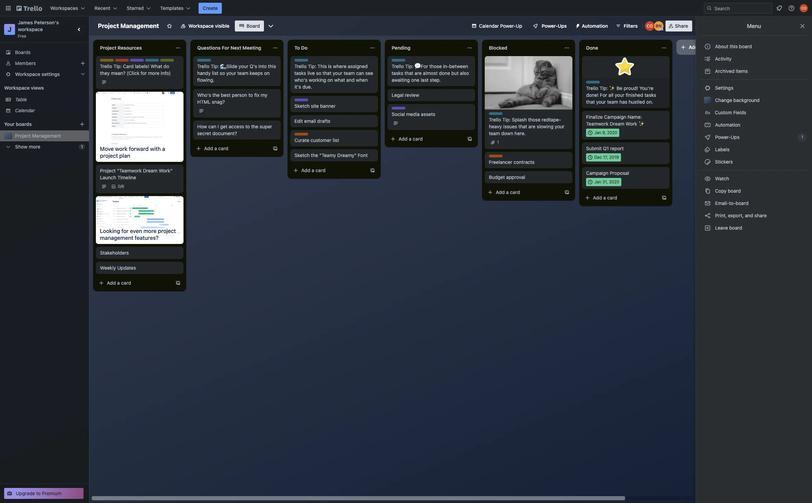 Task type: locate. For each thing, give the bounding box(es) containing it.
0 vertical spatial can
[[356, 70, 364, 76]]

✨ inside finalize campaign name: teamwork dream work ✨
[[639, 121, 645, 127]]

6 sm image from the top
[[704, 225, 711, 232]]

color: orange, title: "one more step" element up curate
[[295, 133, 308, 136]]

project for project resources text box
[[100, 45, 116, 51]]

a down media
[[409, 136, 412, 142]]

2 horizontal spatial color: purple, title: "design team" element
[[392, 107, 417, 112]]

project up features?
[[158, 228, 176, 234]]

premium
[[42, 491, 61, 497]]

tasks inside trello tip trello tip: 💬for those in-between tasks that are almost done but also awaiting one last step.
[[392, 70, 403, 76]]

dream inside the project "teamwork dream work" launch timeline
[[143, 168, 158, 174]]

media
[[406, 111, 420, 117]]

automation
[[582, 23, 608, 29], [714, 122, 741, 128]]

design for social
[[392, 107, 406, 112]]

show more
[[15, 144, 40, 150]]

0 vertical spatial project management
[[98, 22, 159, 29]]

2 horizontal spatial list
[[718, 44, 725, 50]]

those up the slowing on the top
[[528, 117, 541, 123]]

move
[[100, 146, 114, 152]]

add down sketch the "teamy dreamy" font at the left top of page
[[301, 167, 310, 173]]

this member is an admin of this board. image
[[660, 28, 663, 31]]

tasks up on. at the top of page
[[645, 92, 656, 98]]

team inside 'trello tip trello tip: splash those redtape- heavy issues that are slowing your team down here.'
[[489, 130, 500, 136]]

project up color: yellow, title: "copy request" element
[[100, 45, 116, 51]]

document?
[[212, 130, 237, 136]]

sketch inside design team sketch site banner
[[295, 103, 310, 109]]

1 vertical spatial color: orange, title: "one more step" element
[[489, 155, 503, 158]]

redtape-
[[542, 117, 561, 123]]

1 horizontal spatial tasks
[[392, 70, 403, 76]]

1 horizontal spatial for
[[600, 92, 607, 98]]

project inside looking for even more project management features?
[[158, 228, 176, 234]]

on left what
[[328, 77, 333, 83]]

0 vertical spatial team
[[145, 59, 156, 64]]

0 horizontal spatial dream
[[143, 168, 158, 174]]

workspace inside button
[[189, 23, 214, 29]]

2 vertical spatial the
[[311, 152, 318, 158]]

calendar
[[479, 23, 499, 29], [15, 108, 35, 113]]

you're
[[640, 85, 654, 91]]

list inside button
[[718, 44, 725, 50]]

1 horizontal spatial team
[[309, 99, 320, 104]]

2020
[[607, 130, 618, 135], [609, 179, 619, 185]]

jan 9, 2020
[[595, 130, 618, 135]]

campaign proposal
[[586, 170, 629, 176]]

project management down the your boards with 2 items element
[[15, 133, 61, 139]]

the left super on the left of the page
[[251, 124, 258, 129]]

team inside the design team social media assets
[[407, 107, 417, 112]]

1 vertical spatial for
[[600, 92, 607, 98]]

finished
[[626, 92, 643, 98]]

jan for finalize
[[595, 130, 601, 135]]

sm image inside email-to-board link
[[704, 200, 711, 207]]

1 horizontal spatial management
[[120, 22, 159, 29]]

0 horizontal spatial this
[[268, 63, 276, 69]]

0 horizontal spatial list
[[212, 70, 219, 76]]

tip for trello tip: 💬for those in-between tasks that are almost done but also awaiting one last step.
[[404, 59, 410, 64]]

2 vertical spatial more
[[144, 228, 157, 234]]

the inside how can i get access to the super secret document?
[[251, 124, 258, 129]]

0 vertical spatial calendar
[[479, 23, 499, 29]]

what
[[334, 77, 345, 83]]

To Do text field
[[290, 42, 366, 53]]

board inside button
[[739, 43, 752, 49]]

christina overa (christinaovera) image left this member is an admin of this board. image
[[645, 21, 655, 31]]

card down document?
[[218, 146, 228, 151]]

tip: for trello tip: ✨ be proud! you're done! for all your finished tasks that your team has hustled on.
[[600, 85, 608, 91]]

1 vertical spatial 2020
[[609, 179, 619, 185]]

a inside move work forward with a project plan
[[162, 146, 165, 152]]

0 vertical spatial this
[[730, 43, 738, 49]]

1 vertical spatial color: purple, title: "design team" element
[[295, 99, 320, 104]]

color: sky, title: "trello tip" element for trello tip: 💬for those in-between tasks that are almost done but also awaiting one last step.
[[392, 59, 410, 64]]

tip: up "mean?" on the left of the page
[[113, 63, 122, 69]]

html
[[197, 99, 211, 105]]

add for questions for next meeting
[[204, 146, 213, 151]]

0 horizontal spatial so
[[220, 70, 225, 76]]

1 sm image from the top
[[704, 55, 711, 62]]

add a card down jan 31, 2020 option on the right top of page
[[593, 195, 617, 201]]

team inside trello tip trello tip: 🌊slide your q's into this handy list so your team keeps on flowing.
[[237, 70, 248, 76]]

list up activity
[[718, 44, 725, 50]]

0 horizontal spatial calendar
[[15, 108, 35, 113]]

project up show
[[15, 133, 31, 139]]

color: orange, title: "one more step" element
[[295, 133, 308, 136], [489, 155, 503, 158]]

add a card button for done
[[582, 192, 659, 203]]

ups left automation button
[[558, 23, 567, 29]]

add down weekly
[[107, 280, 116, 286]]

can inside trello tip trello tip: this is where assigned tasks live so that your team can see who's working on what and when it's due.
[[356, 70, 364, 76]]

1 vertical spatial project
[[158, 228, 176, 234]]

move work forward with a project plan link
[[96, 143, 184, 162]]

for left next
[[222, 45, 229, 51]]

tip inside 'trello tip trello tip: splash those redtape- heavy issues that are slowing your team down here.'
[[501, 112, 507, 117]]

1 jan from the top
[[595, 130, 601, 135]]

team down all
[[607, 99, 618, 105]]

the for who's
[[213, 92, 220, 98]]

color: sky, title: "trello tip" element
[[145, 59, 164, 64], [197, 59, 216, 64], [295, 59, 313, 64], [392, 59, 410, 64], [586, 81, 605, 86], [489, 112, 507, 117]]

team for sketch
[[309, 99, 320, 104]]

sm image
[[704, 55, 711, 62], [704, 134, 711, 141], [704, 188, 711, 195], [704, 200, 711, 207], [704, 212, 711, 219], [704, 225, 711, 232]]

sketch
[[295, 103, 310, 109], [295, 152, 310, 158]]

1 horizontal spatial ✨
[[639, 121, 645, 127]]

visible
[[215, 23, 230, 29]]

0 horizontal spatial power-
[[500, 23, 516, 29]]

are for slowing
[[529, 124, 536, 129]]

1 vertical spatial sketch
[[295, 152, 310, 158]]

tip inside trello tip trello tip: 🌊slide your q's into this handy list so your team keeps on flowing.
[[209, 59, 216, 64]]

create
[[203, 5, 218, 11]]

for down labels!
[[141, 70, 147, 76]]

tip: inside trello tip trello tip: ✨ be proud! you're done! for all your finished tasks that your team has hustled on.
[[600, 85, 608, 91]]

0 horizontal spatial tasks
[[295, 70, 306, 76]]

automation up done
[[582, 23, 608, 29]]

design inside design team sketch site banner
[[295, 99, 308, 104]]

team for social
[[407, 107, 417, 112]]

management down the your boards with 2 items element
[[32, 133, 61, 139]]

1 horizontal spatial power-
[[542, 23, 558, 29]]

heavy
[[489, 124, 502, 129]]

1 vertical spatial and
[[745, 213, 753, 218]]

your down redtape-
[[555, 124, 565, 129]]

✨ down name:
[[639, 121, 645, 127]]

a for project resources
[[117, 280, 120, 286]]

calendar down "table"
[[15, 108, 35, 113]]

card for pending
[[413, 136, 423, 142]]

1 vertical spatial jan
[[595, 179, 601, 185]]

project "teamwork dream work" launch timeline
[[100, 168, 173, 180]]

0 horizontal spatial power-ups
[[542, 23, 567, 29]]

sm image for power-ups
[[704, 134, 711, 141]]

workspace up "table"
[[4, 85, 30, 91]]

project inside the project "teamwork dream work" launch timeline
[[100, 168, 116, 174]]

sm image for stickers
[[704, 159, 711, 165]]

dream left work"
[[143, 168, 158, 174]]

sm image for print, export, and share
[[704, 212, 711, 219]]

sm image inside settings link
[[704, 85, 711, 91]]

to right upgrade
[[36, 491, 41, 497]]

tip: up the handy
[[211, 63, 219, 69]]

boards
[[16, 121, 32, 127]]

jan inside jan 9, 2020 option
[[595, 130, 601, 135]]

1 vertical spatial management
[[32, 133, 61, 139]]

upgrade
[[16, 491, 35, 497]]

sketch down curate
[[295, 152, 310, 158]]

curate customer list link
[[295, 137, 374, 144]]

add a card
[[399, 136, 423, 142], [204, 146, 228, 151], [301, 167, 326, 173], [496, 189, 520, 195], [593, 195, 617, 201], [107, 280, 131, 286]]

tip: left be
[[600, 85, 608, 91]]

live
[[307, 70, 315, 76]]

Blocked text field
[[485, 42, 560, 53]]

jan left 9,
[[595, 130, 601, 135]]

sm image for activity
[[704, 55, 711, 62]]

on inside trello tip trello tip: 🌊slide your q's into this handy list so your team keeps on flowing.
[[264, 70, 270, 76]]

1 horizontal spatial project management
[[98, 22, 159, 29]]

0 vertical spatial color: purple, title: "design team" element
[[130, 59, 156, 64]]

watch link
[[700, 173, 808, 184]]

power- up labels
[[715, 134, 731, 140]]

table link
[[15, 96, 85, 103]]

your inside trello tip trello tip: this is where assigned tasks live so that your team can see who's working on what and when it's due.
[[333, 70, 343, 76]]

0 horizontal spatial are
[[415, 70, 422, 76]]

1 sketch from the top
[[295, 103, 310, 109]]

sm image inside copy board link
[[704, 188, 711, 195]]

campaign up jan 31, 2020 option on the right top of page
[[586, 170, 609, 176]]

tip inside trello tip trello tip: ✨ be proud! you're done! for all your finished tasks that your team has hustled on.
[[598, 81, 605, 86]]

2 so from the left
[[316, 70, 321, 76]]

0 vertical spatial those
[[430, 63, 442, 69]]

0 vertical spatial automation
[[582, 23, 608, 29]]

1 horizontal spatial dream
[[610, 121, 625, 127]]

tasks up awaiting
[[392, 70, 403, 76]]

card down media
[[413, 136, 423, 142]]

1 vertical spatial for
[[121, 228, 129, 234]]

list for add another list
[[718, 44, 725, 50]]

dec
[[595, 155, 602, 160]]

j link
[[4, 24, 15, 35]]

the up snag?
[[213, 92, 220, 98]]

add a card for blocked
[[496, 189, 520, 195]]

1 horizontal spatial on
[[328, 77, 333, 83]]

filters
[[624, 23, 638, 29]]

in-
[[443, 63, 449, 69]]

/
[[120, 184, 122, 189]]

banner
[[320, 103, 336, 109]]

0 horizontal spatial project management
[[15, 133, 61, 139]]

priority design team
[[115, 59, 156, 64]]

0 horizontal spatial project
[[100, 153, 118, 159]]

how
[[197, 124, 207, 129]]

team left keeps
[[237, 70, 248, 76]]

0 horizontal spatial team
[[145, 59, 156, 64]]

color: sky, title: "trello tip" element for trello tip: splash those redtape- heavy issues that are slowing your team down here.
[[489, 112, 507, 117]]

0 horizontal spatial can
[[208, 124, 216, 129]]

sm image inside stickers 'link'
[[704, 159, 711, 165]]

a for pending
[[409, 136, 412, 142]]

add for to do
[[301, 167, 310, 173]]

0 horizontal spatial design
[[130, 59, 144, 64]]

automation inside button
[[582, 23, 608, 29]]

1 vertical spatial calendar
[[15, 108, 35, 113]]

the for sketch
[[311, 152, 318, 158]]

project inside project management link
[[15, 133, 31, 139]]

sm image for leave board
[[704, 225, 711, 232]]

0 horizontal spatial management
[[32, 133, 61, 139]]

1 horizontal spatial can
[[356, 70, 364, 76]]

1 horizontal spatial for
[[141, 70, 147, 76]]

0 horizontal spatial color: purple, title: "design team" element
[[130, 59, 156, 64]]

1 horizontal spatial are
[[529, 124, 536, 129]]

color: orange, title: "one more step" element for curate
[[295, 133, 308, 136]]

0 vertical spatial ✨
[[609, 85, 616, 91]]

star or unstar board image
[[167, 23, 172, 29]]

5 sm image from the top
[[704, 212, 711, 219]]

0 vertical spatial campaign
[[604, 114, 627, 120]]

on inside trello tip trello tip: this is where assigned tasks live so that your team can see who's working on what and when it's due.
[[328, 77, 333, 83]]

are up one
[[415, 70, 422, 76]]

0 horizontal spatial for
[[222, 45, 229, 51]]

pending
[[392, 45, 411, 51]]

add a card down "teamy
[[301, 167, 326, 173]]

that up one
[[405, 70, 413, 76]]

Dec 17, 2019 checkbox
[[586, 153, 621, 162]]

ups
[[558, 23, 567, 29], [731, 134, 740, 140]]

back to home image
[[16, 3, 42, 14]]

team down heavy
[[489, 130, 500, 136]]

add a card button down "teamy
[[290, 165, 367, 176]]

legal review link
[[392, 92, 471, 99]]

3 sm image from the top
[[704, 188, 711, 195]]

color: yellow, title: "copy request" element
[[100, 59, 114, 62]]

a down budget approval
[[506, 189, 509, 195]]

calendar up blocked
[[479, 23, 499, 29]]

team inside trello tip trello tip: this is where assigned tasks live so that your team can see who's working on what and when it's due.
[[344, 70, 355, 76]]

and left share
[[745, 213, 753, 218]]

✨ up all
[[609, 85, 616, 91]]

sm image for copy board
[[704, 188, 711, 195]]

budget approval
[[489, 174, 525, 180]]

about this board button
[[700, 41, 808, 52]]

1 vertical spatial project management
[[15, 133, 61, 139]]

2 horizontal spatial design
[[392, 107, 406, 112]]

more right show
[[29, 144, 40, 150]]

labels!
[[135, 63, 149, 69]]

0 horizontal spatial automation
[[582, 23, 608, 29]]

2020 for proposal
[[609, 179, 619, 185]]

add left another
[[689, 44, 698, 50]]

on down "into"
[[264, 70, 270, 76]]

a down sketch the "teamy dreamy" font at the left top of page
[[312, 167, 314, 173]]

tip for trello tip: 🌊slide your q's into this handy list so your team keeps on flowing.
[[209, 59, 216, 64]]

sm image
[[572, 21, 582, 30], [704, 68, 711, 75], [704, 85, 711, 91], [704, 122, 711, 128], [704, 146, 711, 153], [704, 159, 711, 165], [704, 175, 711, 182]]

design team sketch site banner
[[295, 99, 336, 109]]

1 horizontal spatial color: orange, title: "one more step" element
[[489, 155, 503, 158]]

0 horizontal spatial ups
[[558, 23, 567, 29]]

design inside the design team social media assets
[[392, 107, 406, 112]]

sm image for email-to-board
[[704, 200, 711, 207]]

are inside 'trello tip trello tip: splash those redtape- heavy issues that are slowing your team down here.'
[[529, 124, 536, 129]]

your up what
[[333, 70, 343, 76]]

weekly updates
[[100, 265, 136, 271]]

your left q's
[[239, 63, 248, 69]]

card down the updates
[[121, 280, 131, 286]]

1 horizontal spatial ups
[[731, 134, 740, 140]]

1 vertical spatial ups
[[731, 134, 740, 140]]

those up almost
[[430, 63, 442, 69]]

tasks inside trello tip trello tip: this is where assigned tasks live so that your team can see who's working on what and when it's due.
[[295, 70, 306, 76]]

to inside how can i get access to the super secret document?
[[245, 124, 250, 129]]

workspace inside popup button
[[15, 71, 40, 77]]

2020 right 31,
[[609, 179, 619, 185]]

where
[[333, 63, 347, 69]]

to left the fix
[[249, 92, 253, 98]]

0 horizontal spatial color: orange, title: "one more step" element
[[295, 133, 308, 136]]

color: sky, title: "trello tip" element for trello tip: 🌊slide your q's into this handy list so your team keeps on flowing.
[[197, 59, 216, 64]]

1 vertical spatial dream
[[143, 168, 158, 174]]

trello
[[145, 59, 156, 64], [197, 59, 208, 64], [295, 59, 306, 64], [392, 59, 403, 64], [100, 63, 112, 69], [197, 63, 209, 69], [295, 63, 307, 69], [392, 63, 404, 69], [586, 81, 597, 86], [586, 85, 598, 91], [489, 112, 500, 117], [489, 117, 501, 123]]

to right access
[[245, 124, 250, 129]]

sm image for automation
[[704, 122, 711, 128]]

add down budget
[[496, 189, 505, 195]]

project up launch
[[100, 168, 116, 174]]

2020 for campaign
[[607, 130, 618, 135]]

2 vertical spatial list
[[333, 137, 339, 143]]

a down jan 31, 2020 option on the right top of page
[[603, 195, 606, 201]]

0 horizontal spatial on
[[264, 70, 270, 76]]

add a card for project resources
[[107, 280, 131, 286]]

are inside trello tip trello tip: 💬for those in-between tasks that are almost done but also awaiting one last step.
[[415, 70, 422, 76]]

0 horizontal spatial for
[[121, 228, 129, 234]]

the inside the who's the best person to fix my html snag?
[[213, 92, 220, 98]]

1 vertical spatial can
[[208, 124, 216, 129]]

1 horizontal spatial so
[[316, 70, 321, 76]]

1 vertical spatial are
[[529, 124, 536, 129]]

2 vertical spatial color: purple, title: "design team" element
[[392, 107, 417, 112]]

list right the handy
[[212, 70, 219, 76]]

trello tip: card labels! what do they mean? (click for more info)
[[100, 63, 171, 76]]

calendar power-up link
[[468, 21, 526, 32]]

0 vertical spatial and
[[346, 77, 355, 83]]

add down secret
[[204, 146, 213, 151]]

jan for campaign
[[595, 179, 601, 185]]

email-to-board link
[[700, 198, 808, 209]]

sm image inside the print, export, and share link
[[704, 212, 711, 219]]

color: purple, title: "design team" element
[[130, 59, 156, 64], [295, 99, 320, 104], [392, 107, 417, 112]]

boards
[[15, 49, 31, 55]]

so inside trello tip trello tip: this is where assigned tasks live so that your team can see who's working on what and when it's due.
[[316, 70, 321, 76]]

6
[[122, 184, 124, 189]]

project for project "teamwork dream work" launch timeline link
[[100, 168, 116, 174]]

ups inside power-ups button
[[558, 23, 567, 29]]

1
[[802, 135, 803, 140], [497, 140, 499, 145], [81, 144, 83, 149]]

4 sm image from the top
[[704, 200, 711, 207]]

and right what
[[346, 77, 355, 83]]

and inside the print, export, and share link
[[745, 213, 753, 218]]

looking
[[100, 228, 120, 234]]

tip: inside trello tip trello tip: this is where assigned tasks live so that your team can see who's working on what and when it's due.
[[308, 63, 316, 69]]

1 horizontal spatial calendar
[[479, 23, 499, 29]]

0 vertical spatial christina overa (christinaovera) image
[[800, 4, 808, 12]]

looking for even more project management features?
[[100, 228, 176, 241]]

0 horizontal spatial ✨
[[609, 85, 616, 91]]

add down jan 31, 2020 option on the right top of page
[[593, 195, 602, 201]]

sm image inside "automation" link
[[704, 122, 711, 128]]

campaign down has
[[604, 114, 627, 120]]

that down is
[[323, 70, 331, 76]]

1 horizontal spatial this
[[730, 43, 738, 49]]

teamwork
[[586, 121, 609, 127]]

menu
[[747, 23, 761, 29]]

sm image inside archived items link
[[704, 68, 711, 75]]

project down recent popup button
[[98, 22, 119, 29]]

tip inside trello tip trello tip: 💬for those in-between tasks that are almost done but also awaiting one last step.
[[404, 59, 410, 64]]

share
[[755, 213, 767, 218]]

1 horizontal spatial the
[[251, 124, 258, 129]]

add a card for done
[[593, 195, 617, 201]]

Board name text field
[[95, 21, 162, 32]]

tip
[[157, 59, 164, 64], [209, 59, 216, 64], [307, 59, 313, 64], [404, 59, 410, 64], [598, 81, 605, 86], [501, 112, 507, 117]]

2 sm image from the top
[[704, 134, 711, 141]]

those inside trello tip trello tip: 💬for those in-between tasks that are almost done but also awaiting one last step.
[[430, 63, 442, 69]]

more inside trello tip: card labels! what do they mean? (click for more info)
[[148, 70, 159, 76]]

2 jan from the top
[[595, 179, 601, 185]]

1 vertical spatial list
[[212, 70, 219, 76]]

create from template… image for done
[[662, 195, 667, 201]]

tip for trello tip: this is where assigned tasks live so that your team can see who's working on what and when it's due.
[[307, 59, 313, 64]]

a down document?
[[214, 146, 217, 151]]

add a card button down weekly updates link
[[96, 278, 173, 289]]

this right "into"
[[268, 63, 276, 69]]

christina overa (christinaovera) image
[[800, 4, 808, 12], [645, 21, 655, 31]]

card down approval
[[510, 189, 520, 195]]

1 vertical spatial design
[[295, 99, 308, 104]]

team down assigned
[[344, 70, 355, 76]]

project inside move work forward with a project plan
[[100, 153, 118, 159]]

team left halp
[[145, 59, 156, 64]]

christina overa (christinaovera) image right 'open information menu' image
[[800, 4, 808, 12]]

submit q1 report link
[[586, 145, 666, 152]]

1 vertical spatial christina overa (christinaovera) image
[[645, 21, 655, 31]]

create from template… image for questions for next meeting
[[273, 146, 278, 151]]

sm image inside watch link
[[704, 175, 711, 182]]

jan left 31,
[[595, 179, 601, 185]]

tip: for trello tip: 🌊slide your q's into this handy list so your team keeps on flowing.
[[211, 63, 219, 69]]

peterson's
[[34, 20, 59, 25]]

more up features?
[[144, 228, 157, 234]]

workspace down members
[[15, 71, 40, 77]]

0 vertical spatial for
[[141, 70, 147, 76]]

star image
[[614, 56, 636, 78]]

to
[[295, 45, 300, 51]]

workspace visible button
[[176, 21, 234, 32]]

a for to do
[[312, 167, 314, 173]]

add a card down budget approval
[[496, 189, 520, 195]]

workspaces button
[[46, 3, 89, 14]]

down
[[501, 130, 513, 136]]

your boards
[[4, 121, 32, 127]]

0 vertical spatial 2020
[[607, 130, 618, 135]]

export,
[[728, 213, 744, 218]]

Jan 9, 2020 checkbox
[[586, 129, 620, 137]]

1 vertical spatial to
[[245, 124, 250, 129]]

2020 right 9,
[[607, 130, 618, 135]]

those for slowing
[[528, 117, 541, 123]]

create from template… image
[[467, 136, 473, 142], [273, 146, 278, 151], [370, 168, 375, 173], [564, 190, 570, 195], [662, 195, 667, 201], [175, 280, 181, 286]]

tip: inside trello tip trello tip: 💬for those in-between tasks that are almost done but also awaiting one last step.
[[405, 63, 414, 69]]

0 vertical spatial to
[[249, 92, 253, 98]]

this right about
[[730, 43, 738, 49]]

0 vertical spatial design
[[130, 59, 144, 64]]

campaign inside finalize campaign name: teamwork dream work ✨
[[604, 114, 627, 120]]

contracts
[[514, 159, 535, 165]]

tip: inside trello tip trello tip: 🌊slide your q's into this handy list so your team keeps on flowing.
[[211, 63, 219, 69]]

those inside 'trello tip trello tip: splash those redtape- heavy issues that are slowing your team down here.'
[[528, 117, 541, 123]]

0 horizontal spatial the
[[213, 92, 220, 98]]

project management
[[98, 22, 159, 29], [15, 133, 61, 139]]

card for blocked
[[510, 189, 520, 195]]

the left "teamy
[[311, 152, 318, 158]]

tip: left 💬for
[[405, 63, 414, 69]]

project inside project resources text box
[[100, 45, 116, 51]]

templates
[[160, 5, 184, 11]]

1 vertical spatial this
[[268, 63, 276, 69]]

0 horizontal spatial and
[[346, 77, 355, 83]]

create from template… image for blocked
[[564, 190, 570, 195]]

1 so from the left
[[220, 70, 225, 76]]

sm image inside leave board link
[[704, 225, 711, 232]]

0 vertical spatial on
[[264, 70, 270, 76]]

team inside design team sketch site banner
[[309, 99, 320, 104]]

0 vertical spatial list
[[718, 44, 725, 50]]

add a card down media
[[399, 136, 423, 142]]

more inside looking for even more project management features?
[[144, 228, 157, 234]]

team for q's
[[237, 70, 248, 76]]

color: sky, title: "trello tip" element for trello tip: ✨ be proud! you're done! for all your finished tasks that your team has hustled on.
[[586, 81, 605, 86]]

0 vertical spatial ups
[[558, 23, 567, 29]]

tip inside trello tip trello tip: this is where assigned tasks live so that your team can see who's working on what and when it's due.
[[307, 59, 313, 64]]

list for curate customer list
[[333, 137, 339, 143]]

trello inside trello tip: card labels! what do they mean? (click for more info)
[[100, 63, 112, 69]]

almost
[[423, 70, 438, 76]]

list
[[718, 44, 725, 50], [212, 70, 219, 76], [333, 137, 339, 143]]

work
[[115, 146, 128, 152]]

that inside trello tip trello tip: this is where assigned tasks live so that your team can see who's working on what and when it's due.
[[323, 70, 331, 76]]

add a card for questions for next meeting
[[204, 146, 228, 151]]

who's the best person to fix my html snag?
[[197, 92, 267, 105]]

open information menu image
[[788, 5, 795, 12]]

add a card button down document?
[[193, 143, 270, 154]]

1 horizontal spatial christina overa (christinaovera) image
[[800, 4, 808, 12]]

add a card button down jan 31, 2020
[[582, 192, 659, 203]]

here.
[[515, 130, 526, 136]]

all
[[609, 92, 614, 98]]

card down "teamy
[[316, 167, 326, 173]]

0 vertical spatial for
[[222, 45, 229, 51]]

tip: up issues
[[502, 117, 511, 123]]

2 vertical spatial workspace
[[4, 85, 30, 91]]

power- right up
[[542, 23, 558, 29]]

color: purple, title: "design team" element for social media assets
[[392, 107, 417, 112]]

add down social
[[399, 136, 408, 142]]

1 vertical spatial team
[[309, 99, 320, 104]]

workspace views
[[4, 85, 44, 91]]

edit email drafts link
[[295, 118, 374, 125]]

for up management
[[121, 228, 129, 234]]

0 vertical spatial are
[[415, 70, 422, 76]]

sm image inside activity link
[[704, 55, 711, 62]]

jan inside jan 31, 2020 option
[[595, 179, 601, 185]]

add a card button down assets
[[388, 134, 464, 145]]

name:
[[628, 114, 642, 120]]

one
[[411, 77, 420, 83]]

project down move
[[100, 153, 118, 159]]

Done text field
[[582, 42, 658, 53]]

a down weekly updates at the bottom
[[117, 280, 120, 286]]

tip: up live
[[308, 63, 316, 69]]

edit email drafts
[[295, 118, 330, 124]]

that
[[323, 70, 331, 76], [405, 70, 413, 76], [586, 99, 595, 105], [519, 124, 527, 129]]

sm image inside labels link
[[704, 146, 711, 153]]



Task type: describe. For each thing, give the bounding box(es) containing it.
9,
[[603, 130, 606, 135]]

card for to do
[[316, 167, 326, 173]]

power-ups inside button
[[542, 23, 567, 29]]

up
[[516, 23, 522, 29]]

work
[[626, 121, 637, 127]]

card for done
[[607, 195, 617, 201]]

trello tip: card labels! what do they mean? (click for more info) link
[[100, 63, 179, 77]]

a for done
[[603, 195, 606, 201]]

primary element
[[0, 0, 812, 16]]

card for questions for next meeting
[[218, 146, 228, 151]]

add a card button for to do
[[290, 165, 367, 176]]

add for blocked
[[496, 189, 505, 195]]

are for almost
[[415, 70, 422, 76]]

who's
[[197, 92, 211, 98]]

2019
[[609, 155, 619, 160]]

1 vertical spatial more
[[29, 144, 40, 150]]

workspace settings button
[[0, 69, 89, 80]]

trello tip: this is where assigned tasks live so that your team can see who's working on what and when it's due. link
[[295, 63, 374, 90]]

this inside trello tip trello tip: 🌊slide your q's into this handy list so your team keeps on flowing.
[[268, 63, 276, 69]]

print, export, and share
[[714, 213, 767, 218]]

1 vertical spatial automation
[[714, 122, 741, 128]]

custom fields button
[[700, 107, 808, 118]]

search image
[[707, 5, 712, 11]]

finalize campaign name: teamwork dream work ✨ link
[[586, 114, 666, 127]]

customer
[[311, 137, 331, 143]]

views
[[31, 85, 44, 91]]

filters button
[[614, 21, 640, 32]]

calendar for calendar power-up
[[479, 23, 499, 29]]

finalize campaign name: teamwork dream work ✨
[[586, 114, 645, 127]]

team for redtape-
[[489, 130, 500, 136]]

add a card for to do
[[301, 167, 326, 173]]

and inside trello tip trello tip: this is where assigned tasks live so that your team can see who's working on what and when it's due.
[[346, 77, 355, 83]]

social
[[392, 111, 405, 117]]

power- inside button
[[542, 23, 558, 29]]

weekly
[[100, 265, 116, 271]]

✨ inside trello tip trello tip: ✨ be proud! you're done! for all your finished tasks that your team has hustled on.
[[609, 85, 616, 91]]

site
[[311, 103, 319, 109]]

trello tip: 🌊slide your q's into this handy list so your team keeps on flowing. link
[[197, 63, 277, 84]]

so inside trello tip trello tip: 🌊slide your q's into this handy list so your team keeps on flowing.
[[220, 70, 225, 76]]

see
[[365, 70, 373, 76]]

assigned
[[348, 63, 368, 69]]

submit q1 report
[[586, 146, 624, 151]]

add a card button for blocked
[[485, 187, 562, 198]]

your down 🌊slide
[[226, 70, 236, 76]]

tasks for that
[[392, 70, 403, 76]]

secret
[[197, 130, 211, 136]]

can inside how can i get access to the super secret document?
[[208, 124, 216, 129]]

settings link
[[700, 83, 808, 93]]

work"
[[159, 168, 173, 174]]

board up print, export, and share
[[736, 200, 749, 206]]

tip for trello tip: ✨ be proud! you're done! for all your finished tasks that your team has hustled on.
[[598, 81, 605, 86]]

project management inside text field
[[98, 22, 159, 29]]

this inside about this board button
[[730, 43, 738, 49]]

sketch the "teamy dreamy" font link
[[295, 152, 374, 159]]

slowing
[[537, 124, 554, 129]]

last
[[421, 77, 429, 83]]

workspace settings
[[15, 71, 60, 77]]

tasks for live
[[295, 70, 306, 76]]

design for sketch
[[295, 99, 308, 104]]

your down be
[[615, 92, 625, 98]]

workspace for workspace visible
[[189, 23, 214, 29]]

sm image inside automation button
[[572, 21, 582, 30]]

0 horizontal spatial 1
[[81, 144, 83, 149]]

create from template… image for project resources
[[175, 280, 181, 286]]

move work forward with a project plan
[[100, 146, 165, 159]]

snag?
[[212, 99, 225, 105]]

who's the best person to fix my html snag? link
[[197, 92, 277, 105]]

splash
[[512, 117, 527, 123]]

for inside looking for even more project management features?
[[121, 228, 129, 234]]

1 horizontal spatial 1
[[497, 140, 499, 145]]

done
[[439, 70, 450, 76]]

create from template… image for to do
[[370, 168, 375, 173]]

those for almost
[[430, 63, 442, 69]]

sm image for watch
[[704, 175, 711, 182]]

that inside trello tip trello tip: 💬for those in-between tasks that are almost done but also awaiting one last step.
[[405, 70, 413, 76]]

2 vertical spatial to
[[36, 491, 41, 497]]

tip: inside 'trello tip trello tip: splash those redtape- heavy issues that are slowing your team down here.'
[[502, 117, 511, 123]]

submit
[[586, 146, 602, 151]]

card for project resources
[[121, 280, 131, 286]]

color: purple, title: "design team" element for sketch site banner
[[295, 99, 320, 104]]

background
[[734, 97, 760, 103]]

tip: inside trello tip: card labels! what do they mean? (click for more info)
[[113, 63, 122, 69]]

automation link
[[700, 120, 808, 130]]

color: orange, title: "one more step" element for freelancer
[[489, 155, 503, 158]]

activity link
[[700, 53, 808, 64]]

Jan 31, 2020 checkbox
[[586, 178, 622, 186]]

Search field
[[712, 3, 772, 13]]

resources
[[118, 45, 142, 51]]

edit
[[295, 118, 303, 124]]

31,
[[603, 179, 608, 185]]

0 / 6
[[118, 184, 124, 189]]

color: lime, title: "halp" element
[[160, 59, 174, 64]]

about
[[715, 43, 729, 49]]

trello tip trello tip: 🌊slide your q's into this handy list so your team keeps on flowing.
[[197, 59, 276, 83]]

🌊slide
[[220, 63, 237, 69]]

list inside trello tip trello tip: 🌊slide your q's into this handy list so your team keeps on flowing.
[[212, 70, 219, 76]]

add a card button for project resources
[[96, 278, 173, 289]]

get
[[220, 124, 227, 129]]

2 sketch from the top
[[295, 152, 310, 158]]

show
[[15, 144, 28, 150]]

sm image for settings
[[704, 85, 711, 91]]

sm image for archived items
[[704, 68, 711, 75]]

your down done! on the right top of the page
[[596, 99, 606, 105]]

customize views image
[[268, 23, 274, 29]]

finalize
[[586, 114, 603, 120]]

workspace for workspace views
[[4, 85, 30, 91]]

freelancer
[[489, 159, 512, 165]]

a for blocked
[[506, 189, 509, 195]]

workspace for workspace settings
[[15, 71, 40, 77]]

your boards with 2 items element
[[4, 120, 69, 128]]

workspace navigation collapse icon image
[[75, 25, 84, 34]]

even
[[130, 228, 142, 234]]

also
[[460, 70, 469, 76]]

starred
[[127, 5, 144, 11]]

add a card for pending
[[399, 136, 423, 142]]

items
[[736, 68, 748, 74]]

add for project resources
[[107, 280, 116, 286]]

that inside trello tip trello tip: ✨ be proud! you're done! for all your finished tasks that your team has hustled on.
[[586, 99, 595, 105]]

when
[[356, 77, 368, 83]]

2 horizontal spatial power-
[[715, 134, 731, 140]]

has
[[620, 99, 628, 105]]

watch
[[714, 176, 731, 182]]

add a card button for questions for next meeting
[[193, 143, 270, 154]]

tip: for trello tip: this is where assigned tasks live so that your team can see who's working on what and when it's due.
[[308, 63, 316, 69]]

who's
[[295, 77, 308, 83]]

"teamy
[[319, 152, 336, 158]]

tasks inside trello tip trello tip: ✨ be proud! you're done! for all your finished tasks that your team has hustled on.
[[645, 92, 656, 98]]

17,
[[603, 155, 608, 160]]

that inside 'trello tip trello tip: splash those redtape- heavy issues that are slowing your team down here.'
[[519, 124, 527, 129]]

add board image
[[79, 122, 85, 127]]

james
[[18, 20, 33, 25]]

Project Resources text field
[[96, 42, 171, 53]]

1 vertical spatial power-ups
[[714, 134, 741, 140]]

calendar for calendar
[[15, 108, 35, 113]]

Pending text field
[[388, 42, 463, 53]]

management inside text field
[[120, 22, 159, 29]]

calendar power-up
[[479, 23, 522, 29]]

into
[[258, 63, 267, 69]]

copy
[[715, 188, 727, 194]]

color: sky, title: "trello tip" element for trello tip: this is where assigned tasks live so that your team can see who's working on what and when it's due.
[[295, 59, 313, 64]]

font
[[358, 152, 368, 158]]

stickers link
[[700, 157, 808, 167]]

your inside 'trello tip trello tip: splash those redtape- heavy issues that are slowing your team down here.'
[[555, 124, 565, 129]]

on.
[[647, 99, 653, 105]]

for inside text field
[[222, 45, 229, 51]]

add a card button for pending
[[388, 134, 464, 145]]

keeps
[[250, 70, 263, 76]]

0 horizontal spatial christina overa (christinaovera) image
[[645, 21, 655, 31]]

sketch the "teamy dreamy" font
[[295, 152, 368, 158]]

a for questions for next meeting
[[214, 146, 217, 151]]

team for where
[[344, 70, 355, 76]]

handy
[[197, 70, 211, 76]]

sm image for labels
[[704, 146, 711, 153]]

boards link
[[0, 47, 89, 58]]

board up to-
[[728, 188, 741, 194]]

q1
[[603, 146, 609, 151]]

1 vertical spatial campaign
[[586, 170, 609, 176]]

project for project management link
[[15, 133, 31, 139]]

2 horizontal spatial 1
[[802, 135, 803, 140]]

add for pending
[[399, 136, 408, 142]]

to inside the who's the best person to fix my html snag?
[[249, 92, 253, 98]]

for inside trello tip: card labels! what do they mean? (click for more info)
[[141, 70, 147, 76]]

color: red, title: "priority" element
[[115, 59, 130, 64]]

free
[[18, 34, 26, 39]]

project inside project management text field
[[98, 22, 119, 29]]

board down export,
[[730, 225, 742, 231]]

recent button
[[90, 3, 121, 14]]

Questions For Next Meeting text field
[[193, 42, 268, 53]]

tip: for trello tip: 💬for those in-between tasks that are almost done but also awaiting one last step.
[[405, 63, 414, 69]]

ben nelson (bennelson96) image
[[654, 21, 664, 31]]

recent
[[95, 5, 110, 11]]

done
[[586, 45, 598, 51]]

legal
[[392, 92, 404, 98]]

0 notifications image
[[775, 4, 784, 12]]

mean?
[[111, 70, 126, 76]]

add inside add another list button
[[689, 44, 698, 50]]

team inside trello tip trello tip: ✨ be proud! you're done! for all your finished tasks that your team has hustled on.
[[607, 99, 618, 105]]

j
[[8, 25, 12, 33]]

members
[[15, 60, 36, 66]]

project "teamwork dream work" launch timeline link
[[100, 167, 179, 181]]

add for done
[[593, 195, 602, 201]]

with
[[150, 146, 161, 152]]

for inside trello tip trello tip: ✨ be proud! you're done! for all your finished tasks that your team has hustled on.
[[600, 92, 607, 98]]

fix
[[254, 92, 260, 98]]

timeline
[[117, 175, 136, 180]]

dream inside finalize campaign name: teamwork dream work ✨
[[610, 121, 625, 127]]

share button
[[666, 21, 692, 32]]

create from template… image for pending
[[467, 136, 473, 142]]

activity
[[714, 56, 732, 62]]

budget
[[489, 174, 505, 180]]



Task type: vqa. For each thing, say whether or not it's contained in the screenshot.
pipeline within retail sales pipeline by mike's bikes we use this retail sales pipeline to manage orders across 12 retail shops.
no



